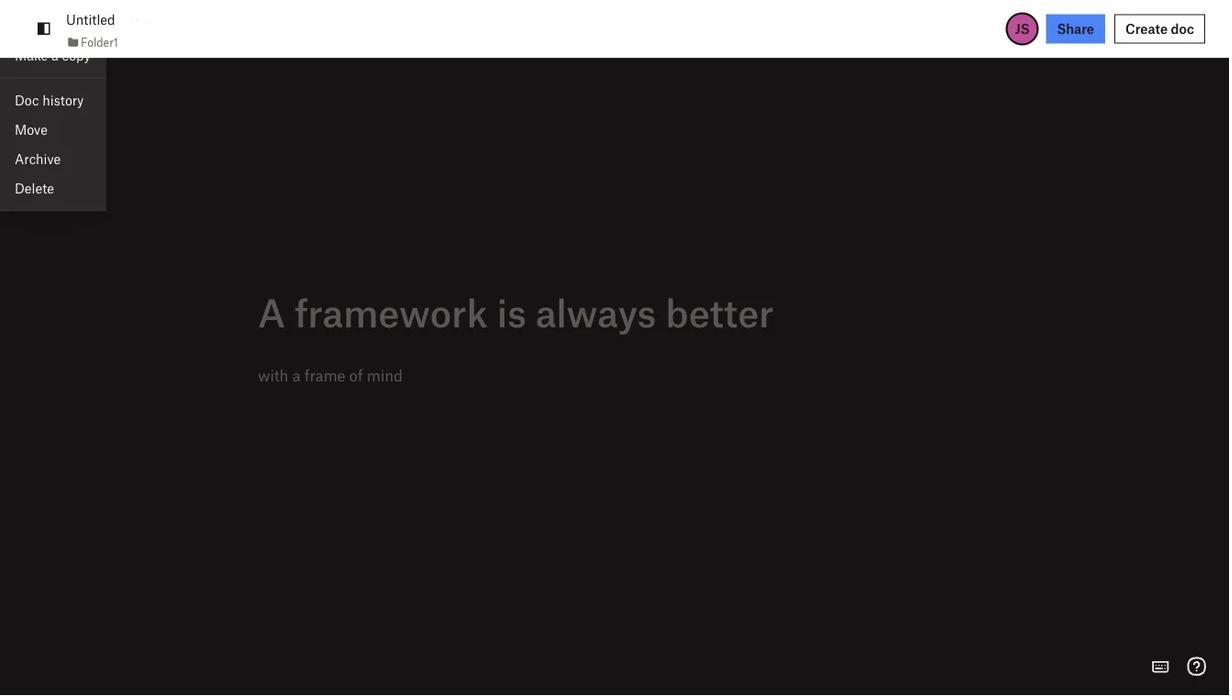 Task type: vqa. For each thing, say whether or not it's contained in the screenshot.
Doc history
yes



Task type: describe. For each thing, give the bounding box(es) containing it.
menu containing following
[[0, 4, 105, 211]]

history
[[42, 92, 84, 108]]

share
[[1058, 21, 1095, 37]]

folder1 link
[[66, 33, 118, 51]]

folder1
[[81, 35, 118, 49]]

make a copy button
[[0, 41, 105, 70]]

make a copy
[[15, 47, 91, 63]]

untitled
[[66, 12, 115, 28]]

create doc
[[1126, 21, 1195, 37]]

make
[[15, 47, 48, 63]]

move button
[[0, 115, 105, 144]]

archive button
[[0, 144, 105, 174]]

delete
[[15, 180, 54, 196]]

following button
[[0, 11, 105, 41]]

following
[[15, 18, 74, 34]]

create
[[1126, 21, 1168, 37]]

archive
[[15, 151, 61, 167]]

move
[[15, 121, 48, 138]]

js button
[[1006, 12, 1039, 45]]

js
[[1015, 21, 1030, 37]]

doc history
[[15, 92, 84, 108]]



Task type: locate. For each thing, give the bounding box(es) containing it.
create doc button
[[1115, 14, 1206, 44]]

delete button
[[0, 174, 105, 203]]

heading
[[258, 290, 942, 334]]

a
[[51, 47, 59, 63]]

untitled link
[[66, 9, 115, 30]]

doc history button
[[0, 86, 105, 115]]

menu
[[0, 4, 105, 211]]

copy
[[62, 47, 91, 63]]

doc
[[1171, 21, 1195, 37]]

share button
[[1047, 14, 1106, 44]]

doc
[[15, 92, 39, 108]]



